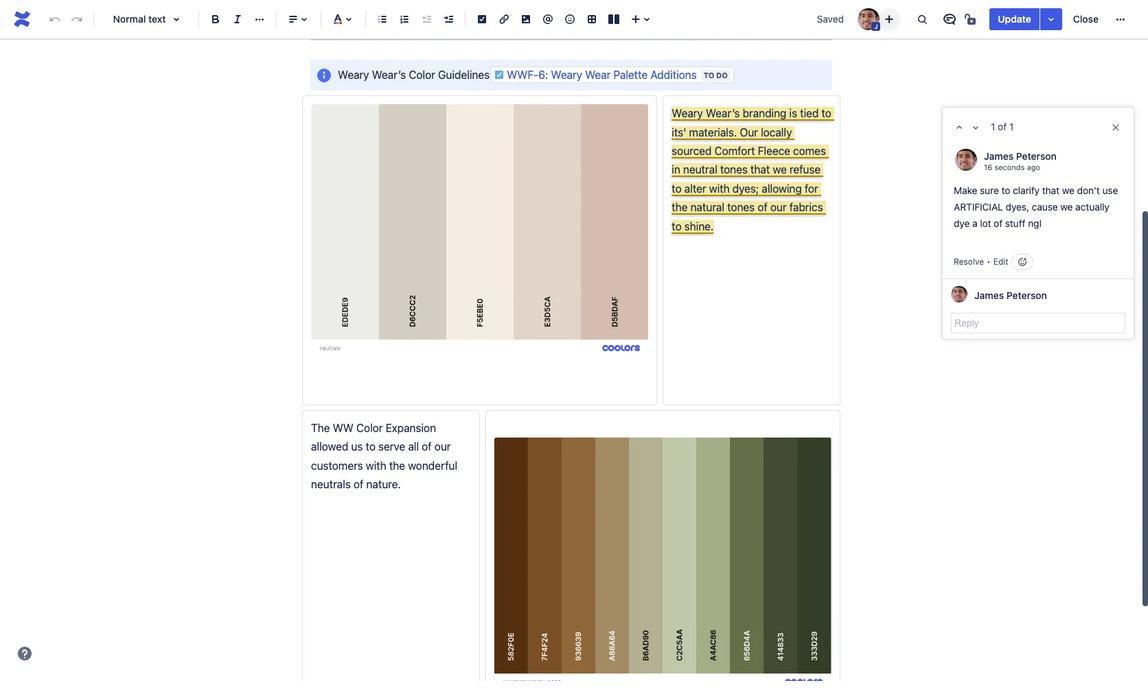 Task type: locate. For each thing, give the bounding box(es) containing it.
0 horizontal spatial our
[[434, 441, 451, 453]]

in
[[672, 164, 680, 176]]

the inside weary wear's branding is tied to its' materials. our locally sourced comfort fleece comes in neutral tones that we refuse to alter with dyes; allowing for the natural tones of our fabrics to shine.
[[672, 201, 688, 214]]

of inside the make sure to clarify that we don't use artificial dyes, cause we actually dye a lot of stuff ngl
[[994, 218, 1003, 229]]

1 vertical spatial wear's
[[706, 107, 740, 120]]

wear's for branding
[[706, 107, 740, 120]]

0 vertical spatial color
[[409, 68, 435, 81]]

weary inside weary wear's branding is tied to its' materials. our locally sourced comfort fleece comes in neutral tones that we refuse to alter with dyes; allowing for the natural tones of our fabrics to shine.
[[672, 107, 703, 120]]

1 vertical spatial color
[[356, 422, 383, 435]]

1 horizontal spatial weary
[[551, 68, 582, 81]]

0 vertical spatial wear's
[[372, 68, 406, 81]]

we right cause at the top right of the page
[[1060, 201, 1073, 213]]

1 of 1
[[991, 121, 1014, 133]]

dyes;
[[733, 183, 759, 195]]

shine.
[[684, 220, 714, 233]]

james peterson
[[974, 290, 1047, 302]]

dye
[[954, 218, 970, 229]]

0 vertical spatial with
[[709, 183, 730, 195]]

wear's down bullet list ⌘⇧8 "icon"
[[372, 68, 406, 81]]

weary right 6:
[[551, 68, 582, 81]]

james inside james peterson 16 seconds ago
[[984, 150, 1014, 162]]

normal
[[113, 13, 146, 25]]

0 horizontal spatial weary
[[338, 68, 369, 81]]

with inside weary wear's branding is tied to its' materials. our locally sourced comfort fleece comes in neutral tones that we refuse to alter with dyes; allowing for the natural tones of our fabrics to shine.
[[709, 183, 730, 195]]

peterson for james peterson
[[1007, 290, 1047, 302]]

0 horizontal spatial color
[[356, 422, 383, 435]]

us
[[351, 441, 363, 453]]

redo ⌘⇧z image
[[69, 11, 85, 27]]

to right tied
[[822, 107, 831, 120]]

1 vertical spatial our
[[434, 441, 451, 453]]

locally
[[761, 126, 792, 138]]

close icon image
[[1110, 122, 1121, 133]]

ago
[[1027, 162, 1040, 171]]

tones down the comfort
[[720, 164, 748, 176]]

with inside the 'the ww color expansion allowed us to serve all of our customers with the wonderful neutrals of nature.'
[[366, 460, 386, 472]]

to right us
[[366, 441, 376, 453]]

customers
[[311, 460, 363, 472]]

james up '16'
[[984, 150, 1014, 162]]

1 vertical spatial peterson
[[1007, 290, 1047, 302]]

natural
[[690, 201, 725, 214]]

panel info image
[[316, 68, 332, 84]]

1 horizontal spatial that
[[1042, 185, 1060, 196]]

of inside weary wear's branding is tied to its' materials. our locally sourced comfort fleece comes in neutral tones that we refuse to alter with dyes; allowing for the natural tones of our fabrics to shine.
[[758, 201, 768, 214]]

color left guidelines
[[409, 68, 435, 81]]

weary wear's branding is tied to its' materials. our locally sourced comfort fleece comes in neutral tones that we refuse to alter with dyes; allowing for the natural tones of our fabrics to shine.
[[672, 107, 834, 233]]

to right sure
[[1002, 185, 1010, 196]]

color
[[409, 68, 435, 81], [356, 422, 383, 435]]

0 horizontal spatial that
[[751, 164, 770, 176]]

color for expansion
[[356, 422, 383, 435]]

we
[[773, 164, 787, 176], [1062, 185, 1075, 196], [1060, 201, 1073, 213]]

james
[[984, 150, 1014, 162], [974, 290, 1004, 302]]

invite to edit image
[[881, 11, 898, 27]]

wear's inside weary wear's branding is tied to its' materials. our locally sourced comfort fleece comes in neutral tones that we refuse to alter with dyes; allowing for the natural tones of our fabrics to shine.
[[706, 107, 740, 120]]

weary for weary wear's branding is tied to its' materials. our locally sourced comfort fleece comes in neutral tones that we refuse to alter with dyes; allowing for the natural tones of our fabrics to shine.
[[672, 107, 703, 120]]

0 vertical spatial we
[[773, 164, 787, 176]]

the inside the 'the ww color expansion allowed us to serve all of our customers with the wonderful neutrals of nature.'
[[389, 460, 405, 472]]

for
[[805, 183, 818, 195]]

peterson up ago
[[1016, 150, 1057, 162]]

weary right panel info image
[[338, 68, 369, 81]]

of right next comment icon
[[998, 121, 1007, 133]]

wear's up materials.
[[706, 107, 740, 120]]

2 1 from the left
[[1009, 121, 1014, 133]]

allowed
[[311, 441, 348, 453]]

editable content region
[[288, 0, 1134, 682]]

1 horizontal spatial 1
[[1009, 121, 1014, 133]]

we up allowing
[[773, 164, 787, 176]]

james peterson image left '16'
[[955, 149, 977, 171]]

0 vertical spatial that
[[751, 164, 770, 176]]

comfort
[[715, 145, 755, 157]]

james peterson image
[[858, 8, 880, 30], [955, 149, 977, 171], [951, 286, 968, 303]]

neutral
[[683, 164, 717, 176]]

with
[[709, 183, 730, 195], [366, 460, 386, 472]]

1 up james peterson 16 seconds ago
[[1009, 121, 1014, 133]]

1 1 from the left
[[991, 121, 995, 133]]

wonderful
[[408, 460, 457, 472]]

clarify
[[1013, 185, 1040, 196]]

1 vertical spatial with
[[366, 460, 386, 472]]

color up us
[[356, 422, 383, 435]]

1 horizontal spatial with
[[709, 183, 730, 195]]

layouts image
[[606, 11, 622, 27]]

0 vertical spatial james peterson image
[[858, 8, 880, 30]]

Reply field
[[951, 313, 1125, 334]]

1 horizontal spatial wear's
[[706, 107, 740, 120]]

numbered list ⌘⇧7 image
[[396, 11, 413, 27]]

0 horizontal spatial 1
[[991, 121, 995, 133]]

our down allowing
[[770, 201, 787, 214]]

we inside weary wear's branding is tied to its' materials. our locally sourced comfort fleece comes in neutral tones that we refuse to alter with dyes; allowing for the natural tones of our fabrics to shine.
[[773, 164, 787, 176]]

of
[[998, 121, 1007, 133], [758, 201, 768, 214], [994, 218, 1003, 229], [422, 441, 432, 453], [354, 479, 364, 491]]

guidelines
[[438, 68, 490, 81]]

1 right next comment icon
[[991, 121, 995, 133]]

add reaction image
[[1017, 257, 1028, 268]]

close
[[1073, 13, 1099, 25]]

color inside the 'the ww color expansion allowed us to serve all of our customers with the wonderful neutrals of nature.'
[[356, 422, 383, 435]]

0 vertical spatial james peterson link
[[984, 150, 1057, 162]]

peterson
[[1016, 150, 1057, 162], [1007, 290, 1047, 302]]

update button
[[990, 8, 1039, 30]]

to
[[822, 107, 831, 120], [672, 183, 682, 195], [1002, 185, 1010, 196], [672, 220, 682, 233], [366, 441, 376, 453]]

0 vertical spatial james
[[984, 150, 1014, 162]]

james for james peterson
[[974, 290, 1004, 302]]

james down edit 'button'
[[974, 290, 1004, 302]]

italic ⌘i image
[[229, 11, 246, 27]]

our
[[770, 201, 787, 214], [434, 441, 451, 453]]

the down alter
[[672, 201, 688, 214]]

tones
[[720, 164, 748, 176], [727, 201, 755, 214]]

of right lot
[[994, 218, 1003, 229]]

our up wonderful on the bottom of the page
[[434, 441, 451, 453]]

that inside weary wear's branding is tied to its' materials. our locally sourced comfort fleece comes in neutral tones that we refuse to alter with dyes; allowing for the natural tones of our fabrics to shine.
[[751, 164, 770, 176]]

james peterson link up seconds
[[984, 150, 1057, 162]]

1 vertical spatial that
[[1042, 185, 1060, 196]]

materials.
[[689, 126, 737, 138]]

james peterson link
[[984, 150, 1057, 162], [974, 290, 1047, 302]]

tones down dyes;
[[727, 201, 755, 214]]

of left nature.
[[354, 479, 364, 491]]

1 horizontal spatial color
[[409, 68, 435, 81]]

table image
[[584, 11, 600, 27]]

align left image
[[285, 11, 301, 27]]

2 horizontal spatial weary
[[672, 107, 703, 120]]

weary
[[338, 68, 369, 81], [551, 68, 582, 81], [672, 107, 703, 120]]

james peterson image down 'resolve'
[[951, 286, 968, 303]]

1 horizontal spatial the
[[672, 201, 688, 214]]

the
[[311, 422, 330, 435]]

to inside the 'the ww color expansion allowed us to serve all of our customers with the wonderful neutrals of nature.'
[[366, 441, 376, 453]]

0 vertical spatial peterson
[[1016, 150, 1057, 162]]

make
[[954, 185, 977, 196]]

text
[[148, 13, 166, 25]]

0 vertical spatial our
[[770, 201, 787, 214]]

6:
[[539, 68, 548, 81]]

cause
[[1032, 201, 1058, 213]]

0 horizontal spatial wear's
[[372, 68, 406, 81]]

emoji image
[[562, 11, 578, 27]]

1
[[991, 121, 995, 133], [1009, 121, 1014, 133]]

to do
[[704, 71, 728, 79]]

0 vertical spatial the
[[672, 201, 688, 214]]

16
[[984, 162, 992, 171]]

with up natural
[[709, 183, 730, 195]]

close button
[[1065, 8, 1107, 30]]

0 horizontal spatial with
[[366, 460, 386, 472]]

0 horizontal spatial the
[[389, 460, 405, 472]]

the
[[672, 201, 688, 214], [389, 460, 405, 472]]

is
[[789, 107, 797, 120]]

that
[[751, 164, 770, 176], [1042, 185, 1060, 196]]

1 vertical spatial james
[[974, 290, 1004, 302]]

we left don't
[[1062, 185, 1075, 196]]

comment icon image
[[942, 11, 958, 27]]

weary up its'
[[672, 107, 703, 120]]

james peterson image left the invite to edit image
[[858, 8, 880, 30]]

allowing
[[762, 183, 802, 195]]

alter
[[684, 183, 706, 195]]

the down "serve"
[[389, 460, 405, 472]]

that down fleece
[[751, 164, 770, 176]]

of down dyes;
[[758, 201, 768, 214]]

stuff
[[1005, 218, 1026, 229]]

that up cause at the top right of the page
[[1042, 185, 1060, 196]]

with up nature.
[[366, 460, 386, 472]]

peterson inside james peterson 16 seconds ago
[[1016, 150, 1057, 162]]

1 vertical spatial the
[[389, 460, 405, 472]]

wear's
[[372, 68, 406, 81], [706, 107, 740, 120]]

nature.
[[366, 479, 401, 491]]

1 horizontal spatial our
[[770, 201, 787, 214]]

james peterson link down edit 'button'
[[974, 290, 1047, 302]]

peterson up reply field
[[1007, 290, 1047, 302]]



Task type: describe. For each thing, give the bounding box(es) containing it.
action item image
[[474, 11, 490, 27]]

serve
[[378, 441, 405, 453]]

sure
[[980, 185, 999, 196]]

to left alter
[[672, 183, 682, 195]]

1 vertical spatial we
[[1062, 185, 1075, 196]]

james peterson link inside comment
[[984, 150, 1057, 162]]

edit button
[[993, 257, 1008, 267]]

comes
[[793, 145, 826, 157]]

wear
[[585, 68, 611, 81]]

link image
[[496, 11, 512, 27]]

actually
[[1075, 201, 1110, 213]]

weary for weary wear's color guidelines
[[338, 68, 369, 81]]

that inside the make sure to clarify that we don't use artificial dyes, cause we actually dye a lot of stuff ngl
[[1042, 185, 1060, 196]]

wwf-6: weary wear palette additions
[[507, 68, 697, 81]]

comment by james peterson comment
[[943, 139, 1134, 279]]

no restrictions image
[[964, 11, 980, 27]]

james peterson 16 seconds ago
[[984, 150, 1057, 171]]

seconds
[[995, 162, 1025, 171]]

confluence image
[[11, 8, 33, 30]]

adjust update settings image
[[1043, 11, 1059, 27]]

previous comment image
[[951, 120, 968, 136]]

saved
[[817, 13, 844, 25]]

bold ⌘b image
[[207, 11, 224, 27]]

lot
[[980, 218, 991, 229]]

1 vertical spatial james peterson link
[[974, 290, 1047, 302]]

update
[[998, 13, 1031, 25]]

to inside the make sure to clarify that we don't use artificial dyes, cause we actually dye a lot of stuff ngl
[[1002, 185, 1010, 196]]

use
[[1102, 185, 1118, 196]]

2 vertical spatial we
[[1060, 201, 1073, 213]]

make sure to clarify that we don't use artificial dyes, cause we actually dye a lot of stuff ngl
[[954, 185, 1121, 229]]

ww
[[333, 422, 354, 435]]

help image
[[16, 646, 33, 663]]

refuse
[[790, 164, 821, 176]]

0 vertical spatial tones
[[720, 164, 748, 176]]

artificial
[[954, 201, 1003, 213]]

additions
[[651, 68, 697, 81]]

fleece
[[758, 145, 790, 157]]

to left shine.
[[672, 220, 682, 233]]

our inside the 'the ww color expansion allowed us to serve all of our customers with the wonderful neutrals of nature.'
[[434, 441, 451, 453]]

2 vertical spatial james peterson image
[[951, 286, 968, 303]]

our inside weary wear's branding is tied to its' materials. our locally sourced comfort fleece comes in neutral tones that we refuse to alter with dyes; allowing for the natural tones of our fabrics to shine.
[[770, 201, 787, 214]]

resolve
[[954, 257, 984, 267]]

next comment image
[[968, 120, 984, 136]]

more formatting image
[[251, 11, 268, 27]]

the ww color expansion allowed us to serve all of our customers with the wonderful neutrals of nature.
[[311, 422, 460, 491]]

peterson for james peterson 16 seconds ago
[[1016, 150, 1057, 162]]

wear's for color
[[372, 68, 406, 81]]

weary wear's color guidelines
[[338, 68, 490, 81]]

sourced
[[672, 145, 712, 157]]

do
[[716, 71, 728, 79]]

don't
[[1077, 185, 1100, 196]]

fabrics
[[789, 201, 823, 214]]

normal text button
[[100, 4, 193, 34]]

outdent ⇧tab image
[[418, 11, 435, 27]]

find and replace image
[[914, 11, 931, 27]]

wwf-
[[507, 68, 539, 81]]

bullet list ⌘⇧8 image
[[374, 11, 391, 27]]

branding
[[743, 107, 787, 120]]

james for james peterson 16 seconds ago
[[984, 150, 1014, 162]]

indent tab image
[[440, 11, 457, 27]]

its'
[[672, 126, 686, 138]]

edit
[[993, 257, 1008, 267]]

all
[[408, 441, 419, 453]]

ngl
[[1028, 218, 1042, 229]]

to
[[704, 71, 714, 79]]

add image, video, or file image
[[518, 11, 534, 27]]

mention image
[[540, 11, 556, 27]]

color for guidelines
[[409, 68, 435, 81]]

confluence image
[[11, 8, 33, 30]]

a
[[972, 218, 977, 229]]

neutrals
[[311, 479, 351, 491]]

more image
[[1112, 11, 1129, 27]]

tied
[[800, 107, 819, 120]]

our
[[740, 126, 758, 138]]

1 vertical spatial james peterson image
[[955, 149, 977, 171]]

1 vertical spatial tones
[[727, 201, 755, 214]]

undo ⌘z image
[[47, 11, 63, 27]]

dyes,
[[1006, 201, 1029, 213]]

expansion
[[386, 422, 436, 435]]

of right all
[[422, 441, 432, 453]]

resolve button
[[954, 256, 984, 269]]

normal text
[[113, 13, 166, 25]]

palette
[[614, 68, 648, 81]]



Task type: vqa. For each thing, say whether or not it's contained in the screenshot.
top page image
no



